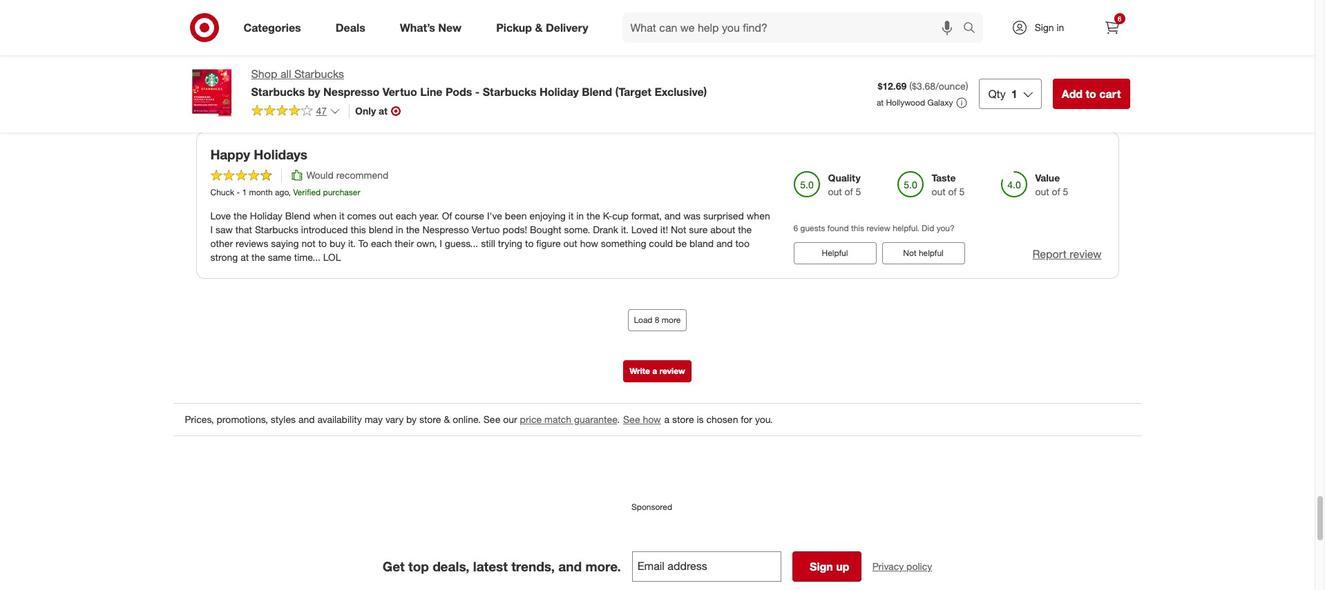 Task type: describe. For each thing, give the bounding box(es) containing it.
privacy policy
[[872, 561, 932, 573]]

was
[[683, 210, 701, 222]]

happy
[[210, 147, 250, 163]]

i inside delicious. almost hesitate to recommend for fear it will be too popular and i can't find. but if you are a coffee lover, this one doesn't disappoint. will be buying on repeat this season.
[[534, 80, 536, 91]]

nespresso inside love the holiday blend when it comes out each year. of course i've been enjoying it in the k-cup format, and was surprised when i saw that starbucks introduced this blend in the nespresso vertuo pods! bought some. drank it. loved it! not sure about the other reviews saying not to buy it. to each their own, i guess... still trying to figure out how something could be bland and too strong at the same time... lol
[[422, 224, 469, 236]]

online.
[[453, 414, 481, 426]]

quality
[[828, 172, 861, 184]]

1 not helpful button from the top
[[882, 84, 965, 107]]

and inside delicious. almost hesitate to recommend for fear it will be too popular and i can't find. but if you are a coffee lover, this one doesn't disappoint. will be buying on repeat this season.
[[515, 80, 531, 91]]

month
[[249, 187, 273, 198]]

deals link
[[324, 12, 383, 43]]

all
[[280, 67, 291, 81]]

2 when from the left
[[747, 210, 770, 222]]

sign up button
[[792, 552, 861, 583]]

privacy policy link
[[872, 560, 932, 574]]

in inside sign in link
[[1057, 21, 1064, 33]]

value
[[1035, 172, 1060, 184]]

mb - 25 days ago , verified purchaser
[[210, 57, 348, 67]]

starbucks inside love the holiday blend when it comes out each year. of course i've been enjoying it in the k-cup format, and was surprised when i saw that starbucks introduced this blend in the nespresso vertuo pods! bought some. drank it. loved it! not sure about the other reviews saying not to buy it. to each their own, i guess... still trying to figure out how something could be bland and too strong at the same time... lol
[[255, 224, 298, 236]]

see how button
[[623, 413, 662, 428]]

1 vertical spatial i
[[210, 224, 213, 236]]

vertuo inside love the holiday blend when it comes out each year. of course i've been enjoying it in the k-cup format, and was surprised when i saw that starbucks introduced this blend in the nespresso vertuo pods! bought some. drank it. loved it! not sure about the other reviews saying not to buy it. to each their own, i guess... still trying to figure out how something could be bland and too strong at the same time... lol
[[472, 224, 500, 236]]

the right about
[[738, 224, 752, 236]]

introduced
[[301, 224, 348, 236]]

guarantee
[[574, 414, 617, 426]]

purchaser for happy holidays
[[323, 187, 360, 198]]

will
[[432, 80, 446, 91]]

1 horizontal spatial at
[[379, 105, 388, 117]]

coffee
[[652, 80, 679, 91]]

1 vertical spatial &
[[444, 414, 450, 426]]

1 see from the left
[[483, 414, 500, 426]]

will
[[296, 93, 311, 105]]

delicious. almost hesitate to recommend for fear it will be too popular and i can't find. but if you are a coffee lover, this one doesn't disappoint. will be buying on repeat this season.
[[210, 80, 741, 105]]

the down reviews on the top
[[251, 252, 265, 263]]

a inside button
[[652, 366, 657, 377]]

of for taste
[[948, 186, 957, 198]]

you?
[[937, 223, 955, 233]]

get top deals, latest trends, and more.
[[383, 559, 621, 575]]

value out of 5
[[1035, 172, 1068, 198]]

0 vertical spatial it.
[[621, 224, 629, 236]]

top
[[408, 559, 429, 575]]

sure
[[689, 224, 708, 236]]

1 vertical spatial it.
[[348, 238, 356, 249]]

own,
[[417, 238, 437, 249]]

course
[[455, 210, 484, 222]]

ago for holidays
[[275, 187, 288, 198]]

holidays
[[254, 147, 307, 163]]

region containing buy it but leave some for me
[[174, 0, 1141, 527]]

5 for quality out of 5
[[856, 186, 861, 198]]

purchaser for buy it but leave some for me
[[310, 57, 348, 67]]

(
[[909, 80, 912, 92]]

1 vertical spatial recommend
[[336, 169, 389, 181]]

sign for sign in
[[1035, 21, 1054, 33]]

sponsored
[[631, 502, 672, 513]]

get
[[383, 559, 405, 575]]

price match guarantee link
[[520, 414, 617, 426]]

blend inside love the holiday blend when it comes out each year. of course i've been enjoying it in the k-cup format, and was surprised when i saw that starbucks introduced this blend in the nespresso vertuo pods! bought some. drank it. loved it! not sure about the other reviews saying not to buy it. to each their own, i guess... still trying to figure out how something could be bland and too strong at the same time... lol
[[285, 210, 310, 222]]

1 vertical spatial each
[[371, 238, 392, 249]]

0 vertical spatial each
[[396, 210, 417, 222]]

$3.68
[[912, 80, 936, 92]]

bought
[[530, 224, 561, 236]]

qty 1
[[988, 87, 1017, 101]]

are
[[628, 80, 641, 91]]

out for quality out of 5
[[828, 186, 842, 198]]

1 horizontal spatial in
[[576, 210, 584, 222]]

only
[[355, 105, 376, 117]]

47
[[316, 105, 327, 117]]

vertuo inside shop all starbucks starbucks by nespresso vertuo line pods - starbucks holiday blend (target exclusive)
[[383, 85, 417, 99]]

but
[[584, 80, 599, 91]]

season.
[[422, 93, 455, 105]]

6 guests found this review helpful. did you?
[[793, 223, 955, 233]]

but
[[250, 16, 270, 32]]

a inside delicious. almost hesitate to recommend for fear it will be too popular and i can't find. but if you are a coffee lover, this one doesn't disappoint. will be buying on repeat this season.
[[644, 80, 649, 91]]

time...
[[294, 252, 321, 263]]

some.
[[564, 224, 590, 236]]

starbucks down the "all"
[[251, 85, 305, 99]]

found
[[828, 223, 849, 233]]

$12.69 ( $3.68 /ounce )
[[878, 80, 968, 92]]

starbucks up will
[[294, 67, 344, 81]]

2 store from the left
[[672, 414, 694, 426]]

, for it
[[276, 57, 278, 67]]

styles
[[271, 414, 296, 426]]

- for holidays
[[237, 187, 240, 198]]

lol
[[323, 252, 341, 263]]

load 8 more
[[634, 315, 681, 325]]

for for recommend
[[391, 80, 402, 91]]

enjoying
[[530, 210, 566, 222]]

buy
[[210, 16, 234, 32]]

more
[[662, 315, 681, 325]]

sign up
[[810, 560, 849, 574]]

quality out of 5
[[828, 172, 861, 198]]

helpful for first not helpful button
[[919, 90, 944, 100]]

0 horizontal spatial in
[[396, 224, 403, 236]]

by inside region
[[406, 414, 417, 426]]

prices, promotions, styles and availability may vary by store & online. see our price match guarantee . see how a store is chosen for you.
[[185, 414, 773, 426]]

2 horizontal spatial a
[[664, 414, 670, 426]]

love the holiday blend when it comes out each year. of course i've been enjoying it in the k-cup format, and was surprised when i saw that starbucks introduced this blend in the nespresso vertuo pods! bought some. drank it. loved it! not sure about the other reviews saying not to buy it. to each their own, i guess... still trying to figure out how something could be bland and too strong at the same time... lol
[[210, 210, 770, 263]]

more.
[[585, 559, 621, 575]]

search button
[[957, 12, 990, 46]]

what's new link
[[388, 12, 479, 43]]

out down some.
[[563, 238, 577, 249]]

this inside love the holiday blend when it comes out each year. of course i've been enjoying it in the k-cup format, and was surprised when i saw that starbucks introduced this blend in the nespresso vertuo pods! bought some. drank it. loved it! not sure about the other reviews saying not to buy it. to each their own, i guess... still trying to figure out how something could be bland and too strong at the same time... lol
[[351, 224, 366, 236]]

been
[[505, 210, 527, 222]]

2 horizontal spatial at
[[877, 97, 884, 108]]

be inside love the holiday blend when it comes out each year. of course i've been enjoying it in the k-cup format, and was surprised when i saw that starbucks introduced this blend in the nespresso vertuo pods! bought some. drank it. loved it! not sure about the other reviews saying not to buy it. to each their own, i guess... still trying to figure out how something could be bland and too strong at the same time... lol
[[676, 238, 687, 249]]

doesn't
[[210, 93, 243, 105]]

.
[[617, 414, 620, 426]]

popular
[[479, 80, 512, 91]]

deals
[[336, 20, 365, 34]]

saying
[[271, 238, 299, 249]]

this right found
[[851, 223, 864, 233]]

add
[[1062, 87, 1083, 101]]

47 link
[[251, 104, 341, 120]]

to inside add to cart button
[[1086, 87, 1096, 101]]

shop
[[251, 67, 277, 81]]

and down about
[[716, 238, 733, 249]]

- inside shop all starbucks starbucks by nespresso vertuo line pods - starbucks holiday blend (target exclusive)
[[475, 85, 480, 99]]

bland
[[690, 238, 714, 249]]

write a review button
[[623, 361, 691, 383]]

pods!
[[503, 224, 527, 236]]

buying
[[328, 93, 357, 105]]

not helpful for first not helpful button
[[903, 90, 944, 100]]

verified for holidays
[[293, 187, 321, 198]]

, for holidays
[[288, 187, 291, 198]]

- for it
[[226, 57, 229, 67]]

did
[[922, 223, 934, 233]]

out for value out of 5
[[1035, 186, 1049, 198]]

what's
[[400, 20, 435, 34]]

vary
[[385, 414, 404, 426]]

year.
[[419, 210, 439, 222]]

2 see from the left
[[623, 414, 640, 426]]

sign in link
[[999, 12, 1086, 43]]

availability
[[317, 414, 362, 426]]

new
[[438, 20, 462, 34]]



Task type: vqa. For each thing, say whether or not it's contained in the screenshot.
Sign in Sign
yes



Task type: locate. For each thing, give the bounding box(es) containing it.
recommend inside delicious. almost hesitate to recommend for fear it will be too popular and i can't find. but if you are a coffee lover, this one doesn't disappoint. will be buying on repeat this season.
[[336, 80, 388, 91]]

chuck - 1 month ago , verified purchaser
[[210, 187, 360, 198]]

this down fear
[[404, 93, 419, 105]]

qty
[[988, 87, 1006, 101]]

6 link
[[1097, 12, 1127, 43]]

by up 47
[[308, 85, 320, 99]]

0 horizontal spatial blend
[[285, 210, 310, 222]]

price
[[520, 414, 542, 426]]

& left online.
[[444, 414, 450, 426]]

2 report from the top
[[1032, 247, 1067, 261]]

in
[[1057, 21, 1064, 33], [576, 210, 584, 222], [396, 224, 403, 236]]

at down reviews on the top
[[241, 252, 249, 263]]

i
[[534, 80, 536, 91], [210, 224, 213, 236], [440, 238, 442, 249]]

verified for it
[[280, 57, 308, 67]]

how
[[580, 238, 598, 249], [643, 414, 661, 426]]

2 helpful from the top
[[919, 248, 944, 258]]

1 right qty
[[1011, 87, 1017, 101]]

0 horizontal spatial nespresso
[[323, 85, 380, 99]]

cart
[[1099, 87, 1121, 101]]

0 vertical spatial blend
[[582, 85, 612, 99]]

load
[[634, 315, 653, 325]]

sign inside button
[[810, 560, 833, 574]]

disappoint.
[[246, 93, 294, 105]]

0 vertical spatial by
[[308, 85, 320, 99]]

1 vertical spatial vertuo
[[472, 224, 500, 236]]

blend inside shop all starbucks starbucks by nespresso vertuo line pods - starbucks holiday blend (target exclusive)
[[582, 85, 612, 99]]

out inside taste out of 5
[[932, 186, 946, 198]]

1 vertical spatial not
[[671, 224, 686, 236]]

- left the '25'
[[226, 57, 229, 67]]

something
[[601, 238, 646, 249]]

0 horizontal spatial it.
[[348, 238, 356, 249]]

holiday inside shop all starbucks starbucks by nespresso vertuo line pods - starbucks holiday blend (target exclusive)
[[540, 85, 579, 99]]

see left our at the bottom left
[[483, 414, 500, 426]]

when up introduced
[[313, 210, 337, 222]]

, left the "all"
[[276, 57, 278, 67]]

1 of from the left
[[845, 186, 853, 198]]

verified up hesitate
[[280, 57, 308, 67]]

it. left "to"
[[348, 238, 356, 249]]

1 report from the top
[[1032, 89, 1067, 103]]

1 vertical spatial purchaser
[[323, 187, 360, 198]]

figure
[[536, 238, 561, 249]]

surprised
[[703, 210, 744, 222]]

add to cart
[[1062, 87, 1121, 101]]

add to cart button
[[1053, 79, 1130, 109]]

out inside quality out of 5
[[828, 186, 842, 198]]

hesitate
[[288, 80, 322, 91]]

not inside love the holiday blend when it comes out each year. of course i've been enjoying it in the k-cup format, and was surprised when i saw that starbucks introduced this blend in the nespresso vertuo pods! bought some. drank it. loved it! not sure about the other reviews saying not to buy it. to each their own, i guess... still trying to figure out how something could be bland and too strong at the same time... lol
[[671, 224, 686, 236]]

you.
[[755, 414, 773, 426]]

1 horizontal spatial i
[[440, 238, 442, 249]]

0 vertical spatial for
[[348, 16, 365, 32]]

0 vertical spatial nespresso
[[323, 85, 380, 99]]

nespresso inside shop all starbucks starbucks by nespresso vertuo line pods - starbucks holiday blend (target exclusive)
[[323, 85, 380, 99]]

love
[[210, 210, 231, 222]]

1 horizontal spatial be
[[448, 80, 460, 91]]

0 horizontal spatial for
[[348, 16, 365, 32]]

latest
[[473, 559, 508, 575]]

to inside delicious. almost hesitate to recommend for fear it will be too popular and i can't find. but if you are a coffee lover, this one doesn't disappoint. will be buying on repeat this season.
[[324, 80, 333, 91]]

0 vertical spatial not
[[903, 90, 917, 100]]

0 vertical spatial ago
[[262, 57, 276, 67]]

would
[[306, 169, 334, 181]]

sign for sign up
[[810, 560, 833, 574]]

recommend up on
[[336, 80, 388, 91]]

this down comes
[[351, 224, 366, 236]]

for up repeat
[[391, 80, 402, 91]]

sign left the up
[[810, 560, 833, 574]]

i left saw at the left top of page
[[210, 224, 213, 236]]

5 inside value out of 5
[[1063, 186, 1068, 198]]

image of starbucks by nespresso vertuo line pods - starbucks holiday blend (target exclusive) image
[[185, 66, 240, 122]]

at hollywood galaxy
[[877, 97, 953, 108]]

3 of from the left
[[1052, 186, 1060, 198]]

vertuo left the line
[[383, 85, 417, 99]]

0 vertical spatial 1
[[1011, 87, 1017, 101]]

/ounce
[[936, 80, 966, 92]]

for for some
[[348, 16, 365, 32]]

0 vertical spatial how
[[580, 238, 598, 249]]

1 horizontal spatial vertuo
[[472, 224, 500, 236]]

1 5 from the left
[[856, 186, 861, 198]]

i right own,
[[440, 238, 442, 249]]

0 vertical spatial vertuo
[[383, 85, 417, 99]]

k-
[[603, 210, 612, 222]]

1 horizontal spatial when
[[747, 210, 770, 222]]

chuck
[[210, 187, 234, 198]]

1 horizontal spatial blend
[[582, 85, 612, 99]]

how down some.
[[580, 238, 598, 249]]

at inside love the holiday blend when it comes out each year. of course i've been enjoying it in the k-cup format, and was surprised when i saw that starbucks introduced this blend in the nespresso vertuo pods! bought some. drank it. loved it! not sure about the other reviews saying not to buy it. to each their own, i guess... still trying to figure out how something could be bland and too strong at the same time... lol
[[241, 252, 249, 263]]

5
[[856, 186, 861, 198], [959, 186, 965, 198], [1063, 186, 1068, 198]]

1 vertical spatial helpful
[[919, 248, 944, 258]]

and up 'it!'
[[664, 210, 681, 222]]

-
[[226, 57, 229, 67], [475, 85, 480, 99], [237, 187, 240, 198]]

me
[[368, 16, 388, 32]]

not helpful for second not helpful button from the top
[[903, 248, 944, 258]]

verified
[[280, 57, 308, 67], [293, 187, 321, 198]]

None text field
[[632, 552, 781, 583]]

1 report review button from the top
[[1032, 89, 1102, 104]]

1 horizontal spatial store
[[672, 414, 694, 426]]

holiday down month
[[250, 210, 282, 222]]

their
[[395, 238, 414, 249]]

2 horizontal spatial for
[[741, 414, 752, 426]]

search
[[957, 22, 990, 36]]

1 horizontal spatial too
[[735, 238, 750, 249]]

5 inside quality out of 5
[[856, 186, 861, 198]]

too inside love the holiday blend when it comes out each year. of course i've been enjoying it in the k-cup format, and was surprised when i saw that starbucks introduced this blend in the nespresso vertuo pods! bought some. drank it. loved it! not sure about the other reviews saying not to buy it. to each their own, i guess... still trying to figure out how something could be bland and too strong at the same time... lol
[[735, 238, 750, 249]]

0 horizontal spatial be
[[314, 93, 325, 105]]

pickup & delivery
[[496, 20, 588, 34]]

1 vertical spatial -
[[475, 85, 480, 99]]

by right vary in the bottom of the page
[[406, 414, 417, 426]]

1 when from the left
[[313, 210, 337, 222]]

store left is
[[672, 414, 694, 426]]

happy holidays
[[210, 147, 307, 163]]

2 vertical spatial i
[[440, 238, 442, 249]]

of down 'taste'
[[948, 186, 957, 198]]

each left year.
[[396, 210, 417, 222]]

in up their
[[396, 224, 403, 236]]

2 5 from the left
[[959, 186, 965, 198]]

0 vertical spatial too
[[462, 80, 476, 91]]

in up some.
[[576, 210, 584, 222]]

not
[[302, 238, 316, 249]]

out up blend
[[379, 210, 393, 222]]

vertuo
[[383, 85, 417, 99], [472, 224, 500, 236]]

1 not helpful from the top
[[903, 90, 944, 100]]

only at
[[355, 105, 388, 117]]

guess...
[[445, 238, 478, 249]]

see right '.'
[[623, 414, 640, 426]]

0 vertical spatial not helpful button
[[882, 84, 965, 107]]

0 horizontal spatial how
[[580, 238, 598, 249]]

helpful
[[919, 90, 944, 100], [919, 248, 944, 258]]

2 vertical spatial be
[[676, 238, 687, 249]]

if
[[602, 80, 607, 91]]

verified down the would
[[293, 187, 321, 198]]

a right write
[[652, 366, 657, 377]]

1 helpful from the top
[[919, 90, 944, 100]]

2 not helpful button from the top
[[882, 243, 965, 265]]

too inside delicious. almost hesitate to recommend for fear it will be too popular and i can't find. but if you are a coffee lover, this one doesn't disappoint. will be buying on repeat this season.
[[462, 80, 476, 91]]

1 horizontal spatial how
[[643, 414, 661, 426]]

0 horizontal spatial ,
[[276, 57, 278, 67]]

- right chuck
[[237, 187, 240, 198]]

by inside shop all starbucks starbucks by nespresso vertuo line pods - starbucks holiday blend (target exclusive)
[[308, 85, 320, 99]]

guests
[[800, 223, 825, 233]]

this left one
[[706, 80, 722, 91]]

region
[[174, 0, 1141, 527]]

review inside button
[[659, 366, 685, 377]]

1 horizontal spatial holiday
[[540, 85, 579, 99]]

a right are
[[644, 80, 649, 91]]

out inside value out of 5
[[1035, 186, 1049, 198]]

1 horizontal spatial ,
[[288, 187, 291, 198]]

and left more.
[[558, 559, 582, 575]]

of down value
[[1052, 186, 1060, 198]]

about
[[710, 224, 735, 236]]

i've
[[487, 210, 502, 222]]

0 horizontal spatial each
[[371, 238, 392, 249]]

1 vertical spatial nespresso
[[422, 224, 469, 236]]

sign
[[1035, 21, 1054, 33], [810, 560, 833, 574]]

2 not helpful from the top
[[903, 248, 944, 258]]

it left will
[[424, 80, 429, 91]]

of
[[845, 186, 853, 198], [948, 186, 957, 198], [1052, 186, 1060, 198]]

2 of from the left
[[948, 186, 957, 198]]

it inside delicious. almost hesitate to recommend for fear it will be too popular and i can't find. but if you are a coffee lover, this one doesn't disappoint. will be buying on repeat this season.
[[424, 80, 429, 91]]

0 horizontal spatial of
[[845, 186, 853, 198]]

1 vertical spatial for
[[391, 80, 402, 91]]

at down $12.69
[[877, 97, 884, 108]]

6 for 6
[[1118, 15, 1122, 23]]

1 vertical spatial not helpful button
[[882, 243, 965, 265]]

1 horizontal spatial 1
[[1011, 87, 1017, 101]]

& right pickup
[[535, 20, 543, 34]]

leave
[[274, 16, 306, 32]]

0 horizontal spatial 5
[[856, 186, 861, 198]]

5 for value out of 5
[[1063, 186, 1068, 198]]

the up that
[[234, 210, 247, 222]]

and right styles
[[298, 414, 315, 426]]

mb
[[210, 57, 223, 67]]

for
[[348, 16, 365, 32], [391, 80, 402, 91], [741, 414, 752, 426]]

0 vertical spatial report
[[1032, 89, 1067, 103]]

1 horizontal spatial it.
[[621, 224, 629, 236]]

buy
[[329, 238, 345, 249]]

1 vertical spatial report
[[1032, 247, 1067, 261]]

3 5 from the left
[[1063, 186, 1068, 198]]

how right '.'
[[643, 414, 661, 426]]

2 report review from the top
[[1032, 247, 1102, 261]]

0 horizontal spatial too
[[462, 80, 476, 91]]

for left me
[[348, 16, 365, 32]]

starbucks up saying
[[255, 224, 298, 236]]

1 vertical spatial a
[[652, 366, 657, 377]]

0 horizontal spatial &
[[444, 414, 450, 426]]

of inside quality out of 5
[[845, 186, 853, 198]]

1 horizontal spatial 5
[[959, 186, 965, 198]]

ago right days
[[262, 57, 276, 67]]

1 horizontal spatial for
[[391, 80, 402, 91]]

not for first not helpful button
[[903, 90, 917, 100]]

5 for taste out of 5
[[959, 186, 965, 198]]

see
[[483, 414, 500, 426], [623, 414, 640, 426]]

the
[[234, 210, 247, 222], [587, 210, 600, 222], [406, 224, 420, 236], [738, 224, 752, 236], [251, 252, 265, 263]]

1 vertical spatial holiday
[[250, 210, 282, 222]]

shop all starbucks starbucks by nespresso vertuo line pods - starbucks holiday blend (target exclusive)
[[251, 67, 707, 99]]

helpful.
[[893, 223, 919, 233]]

at
[[877, 97, 884, 108], [379, 105, 388, 117], [241, 252, 249, 263]]

1 horizontal spatial 6
[[1118, 15, 1122, 23]]

a right see how button
[[664, 414, 670, 426]]

1 horizontal spatial by
[[406, 414, 417, 426]]

in left 6 link
[[1057, 21, 1064, 33]]

nespresso up only
[[323, 85, 380, 99]]

0 vertical spatial be
[[448, 80, 460, 91]]

0 vertical spatial ,
[[276, 57, 278, 67]]

the left k-
[[587, 210, 600, 222]]

helpful for second not helpful button from the top
[[919, 248, 944, 258]]

vertuo up still
[[472, 224, 500, 236]]

to left figure at the top left of the page
[[525, 238, 534, 249]]

not for second not helpful button from the top
[[903, 248, 917, 258]]

0 horizontal spatial by
[[308, 85, 320, 99]]

&
[[535, 20, 543, 34], [444, 414, 450, 426]]

write a review
[[630, 366, 685, 377]]

some
[[310, 16, 344, 32]]

report review
[[1032, 89, 1102, 103], [1032, 247, 1102, 261]]

to up buying
[[324, 80, 333, 91]]

it up some.
[[568, 210, 574, 222]]

1 vertical spatial report review
[[1032, 247, 1102, 261]]

1 horizontal spatial &
[[535, 20, 543, 34]]

2 horizontal spatial 5
[[1063, 186, 1068, 198]]

to down introduced
[[318, 238, 327, 249]]

5 inside taste out of 5
[[959, 186, 965, 198]]

of down quality
[[845, 186, 853, 198]]

2 horizontal spatial be
[[676, 238, 687, 249]]

taste out of 5
[[932, 172, 965, 198]]

1 vertical spatial verified
[[293, 187, 321, 198]]

each down blend
[[371, 238, 392, 249]]

deals,
[[433, 559, 469, 575]]

our
[[503, 414, 517, 426]]

match
[[544, 414, 571, 426]]

0 horizontal spatial a
[[644, 80, 649, 91]]

0 vertical spatial holiday
[[540, 85, 579, 99]]

format,
[[631, 210, 662, 222]]

0 horizontal spatial 1
[[242, 187, 247, 198]]

0 horizontal spatial i
[[210, 224, 213, 236]]

of for value
[[1052, 186, 1060, 198]]

1 vertical spatial by
[[406, 414, 417, 426]]

purchaser down would recommend
[[323, 187, 360, 198]]

blend down chuck - 1 month ago , verified purchaser
[[285, 210, 310, 222]]

ago for it
[[262, 57, 276, 67]]

it left comes
[[339, 210, 344, 222]]

1 inside region
[[242, 187, 247, 198]]

0 vertical spatial in
[[1057, 21, 1064, 33]]

0 vertical spatial -
[[226, 57, 229, 67]]

- right pods
[[475, 85, 480, 99]]

privacy
[[872, 561, 904, 573]]

, right month
[[288, 187, 291, 198]]

2 horizontal spatial -
[[475, 85, 480, 99]]

2 report review button from the top
[[1032, 247, 1102, 262]]

of for quality
[[845, 186, 853, 198]]

out down 'taste'
[[932, 186, 946, 198]]

1 horizontal spatial -
[[237, 187, 240, 198]]

to
[[358, 238, 368, 249]]

out down quality
[[828, 186, 842, 198]]

store right vary in the bottom of the page
[[419, 414, 441, 426]]

0 horizontal spatial holiday
[[250, 210, 282, 222]]

for left you.
[[741, 414, 752, 426]]

6 for 6 guests found this review helpful. did you?
[[793, 223, 798, 233]]

of inside value out of 5
[[1052, 186, 1060, 198]]

holiday left the but
[[540, 85, 579, 99]]

0 horizontal spatial 6
[[793, 223, 798, 233]]

holiday inside love the holiday blend when it comes out each year. of course i've been enjoying it in the k-cup format, and was surprised when i saw that starbucks introduced this blend in the nespresso vertuo pods! bought some. drank it. loved it! not sure about the other reviews saying not to buy it. to each their own, i guess... still trying to figure out how something could be bland and too strong at the same time... lol
[[250, 210, 282, 222]]

1 vertical spatial be
[[314, 93, 325, 105]]

it left but
[[238, 16, 246, 32]]

recommend up comes
[[336, 169, 389, 181]]

0 vertical spatial sign
[[1035, 21, 1054, 33]]

out down value
[[1035, 186, 1049, 198]]

and left can't
[[515, 80, 531, 91]]

starbucks
[[294, 67, 344, 81], [251, 85, 305, 99], [483, 85, 536, 99], [255, 224, 298, 236]]

0 horizontal spatial -
[[226, 57, 229, 67]]

blend right find.
[[582, 85, 612, 99]]

purchaser up hesitate
[[310, 57, 348, 67]]

may
[[365, 414, 383, 426]]

)
[[966, 80, 968, 92]]

delicious.
[[210, 80, 252, 91]]

it. up something at top
[[621, 224, 629, 236]]

for inside delicious. almost hesitate to recommend for fear it will be too popular and i can't find. but if you are a coffee lover, this one doesn't disappoint. will be buying on repeat this season.
[[391, 80, 402, 91]]

at right only
[[379, 105, 388, 117]]

2 horizontal spatial i
[[534, 80, 536, 91]]

of
[[442, 210, 452, 222]]

0 vertical spatial 6
[[1118, 15, 1122, 23]]

1 report review from the top
[[1032, 89, 1102, 103]]

0 vertical spatial recommend
[[336, 80, 388, 91]]

What can we help you find? suggestions appear below search field
[[622, 12, 966, 43]]

1 horizontal spatial each
[[396, 210, 417, 222]]

of inside taste out of 5
[[948, 186, 957, 198]]

the up their
[[406, 224, 420, 236]]

1 vertical spatial in
[[576, 210, 584, 222]]

1 store from the left
[[419, 414, 441, 426]]

sign left 6 link
[[1035, 21, 1054, 33]]

line
[[420, 85, 443, 99]]

0 horizontal spatial at
[[241, 252, 249, 263]]

helpful
[[822, 248, 848, 258]]

0 vertical spatial verified
[[280, 57, 308, 67]]

1 left month
[[242, 187, 247, 198]]

to right add
[[1086, 87, 1096, 101]]

how inside love the holiday blend when it comes out each year. of course i've been enjoying it in the k-cup format, and was surprised when i saw that starbucks introduced this blend in the nespresso vertuo pods! bought some. drank it. loved it! not sure about the other reviews saying not to buy it. to each their own, i guess... still trying to figure out how something could be bland and too strong at the same time... lol
[[580, 238, 598, 249]]

almost
[[255, 80, 285, 91]]

2 vertical spatial -
[[237, 187, 240, 198]]

0 vertical spatial &
[[535, 20, 543, 34]]

0 horizontal spatial store
[[419, 414, 441, 426]]

(target
[[615, 85, 651, 99]]

up
[[836, 560, 849, 574]]

1 vertical spatial 6
[[793, 223, 798, 233]]

other
[[210, 238, 233, 249]]

1 horizontal spatial of
[[948, 186, 957, 198]]

6 inside region
[[793, 223, 798, 233]]

ago right month
[[275, 187, 288, 198]]

0 vertical spatial report review button
[[1032, 89, 1102, 104]]

$12.69
[[878, 80, 907, 92]]

1 horizontal spatial a
[[652, 366, 657, 377]]

when right surprised
[[747, 210, 770, 222]]

starbucks left can't
[[483, 85, 536, 99]]

too left popular
[[462, 80, 476, 91]]

you
[[609, 80, 625, 91]]

nespresso down of
[[422, 224, 469, 236]]

i left can't
[[534, 80, 536, 91]]

same
[[268, 252, 292, 263]]

out for taste out of 5
[[932, 186, 946, 198]]

0 vertical spatial not helpful
[[903, 90, 944, 100]]

too down about
[[735, 238, 750, 249]]

taste
[[932, 172, 956, 184]]



